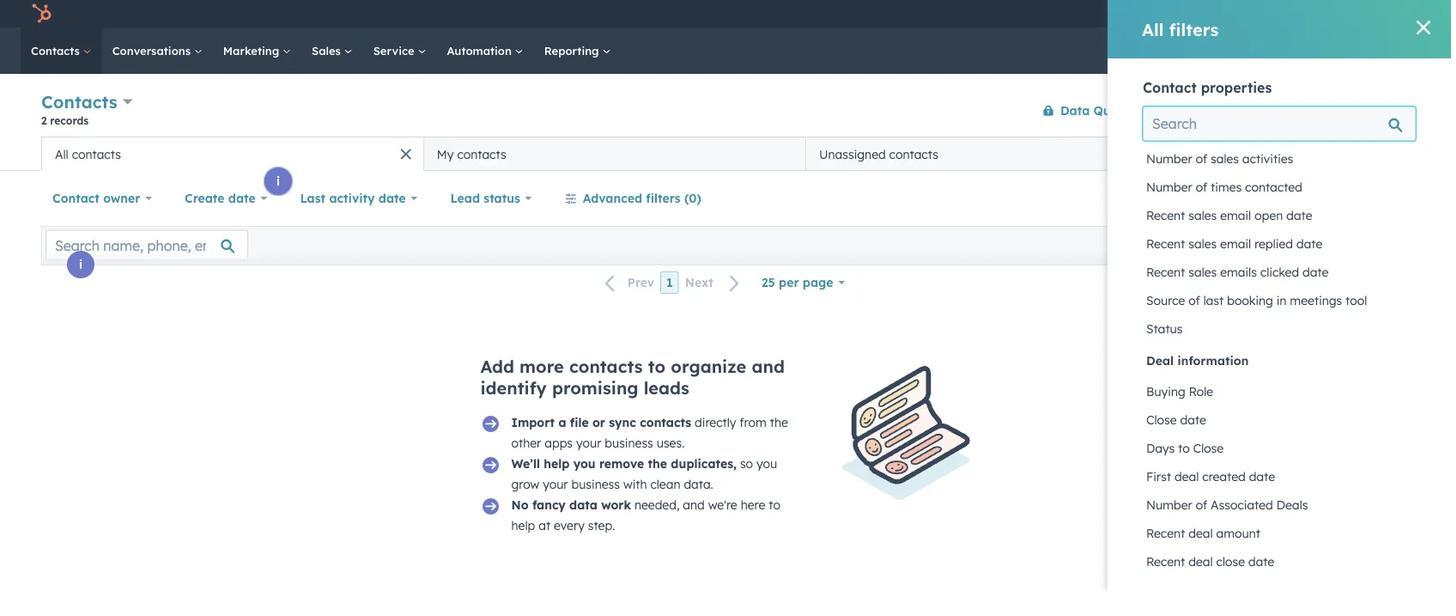 Task type: locate. For each thing, give the bounding box(es) containing it.
of up recent deal amount at right bottom
[[1196, 497, 1208, 512]]

status
[[1147, 321, 1183, 336]]

0 vertical spatial contacts
[[31, 43, 83, 58]]

0 horizontal spatial to
[[648, 356, 666, 377]]

3 number from the top
[[1147, 497, 1193, 512]]

all inside button
[[55, 146, 68, 162]]

1 horizontal spatial you
[[757, 456, 778, 471]]

deal down recent deal amount at right bottom
[[1189, 554, 1214, 569]]

to inside needed, and we're here to help at every step.
[[769, 497, 781, 512]]

import inside button
[[1250, 104, 1284, 117]]

1 horizontal spatial add
[[1226, 146, 1250, 161]]

2 horizontal spatial to
[[1179, 441, 1191, 456]]

1 email from the top
[[1221, 208, 1252, 223]]

sales for open
[[1189, 208, 1218, 223]]

1 horizontal spatial to
[[769, 497, 781, 512]]

1 horizontal spatial create
[[1324, 104, 1356, 117]]

5 recent from the top
[[1147, 554, 1186, 569]]

email for open
[[1221, 208, 1252, 223]]

close up the days
[[1147, 412, 1178, 427]]

recent inside recent deal amount button
[[1147, 526, 1186, 541]]

contacts for my contacts
[[457, 146, 507, 162]]

1 horizontal spatial i
[[277, 174, 280, 189]]

all up contact properties
[[1143, 18, 1165, 40]]

0 horizontal spatial contact
[[52, 191, 100, 206]]

1 horizontal spatial your
[[576, 436, 602, 451]]

contacts down records
[[72, 146, 121, 162]]

1 vertical spatial to
[[1179, 441, 1191, 456]]

recent
[[1147, 208, 1186, 223], [1147, 236, 1186, 251], [1147, 265, 1186, 280], [1147, 526, 1186, 541], [1147, 554, 1186, 569]]

your inside directly from the other apps your business uses.
[[576, 436, 602, 451]]

1 horizontal spatial the
[[770, 415, 789, 430]]

sales down number of times contacted
[[1189, 208, 1218, 223]]

contacted
[[1246, 180, 1303, 195]]

export button
[[1257, 234, 1312, 256]]

and
[[752, 356, 785, 377], [683, 497, 705, 512]]

1 vertical spatial your
[[543, 477, 568, 492]]

2 you from the left
[[757, 456, 778, 471]]

1 vertical spatial import
[[512, 415, 555, 430]]

your down file
[[576, 436, 602, 451]]

service
[[373, 43, 418, 58]]

advanced filters (0) button
[[554, 181, 713, 216]]

0 vertical spatial close
[[1147, 412, 1178, 427]]

upgrade image
[[1131, 8, 1146, 23]]

2 vertical spatial deal
[[1189, 554, 1214, 569]]

source
[[1147, 293, 1186, 308]]

contact owner
[[52, 191, 140, 206]]

date inside popup button
[[228, 191, 256, 206]]

1 horizontal spatial i button
[[265, 168, 292, 195]]

3 recent from the top
[[1147, 265, 1186, 280]]

add more contacts to organize and identify promising leads
[[481, 356, 785, 399]]

number of sales activities button
[[1144, 144, 1417, 173]]

we're
[[709, 497, 738, 512]]

next button
[[679, 272, 751, 294]]

deal for amount
[[1189, 526, 1214, 541]]

contacts up import a file or sync contacts
[[570, 356, 643, 377]]

email for replied
[[1221, 236, 1252, 251]]

1 horizontal spatial and
[[752, 356, 785, 377]]

0 vertical spatial filters
[[1170, 18, 1219, 40]]

apple
[[1374, 6, 1404, 21]]

we'll help you remove the duplicates,
[[512, 456, 737, 471]]

data
[[570, 497, 598, 512]]

booking
[[1228, 293, 1274, 308]]

help down apps
[[544, 456, 570, 471]]

deal
[[1175, 469, 1200, 484], [1189, 526, 1214, 541], [1189, 554, 1214, 569]]

to inside button
[[1179, 441, 1191, 456]]

add inside add more contacts to organize and identify promising leads
[[481, 356, 515, 377]]

1 number from the top
[[1147, 151, 1193, 166]]

recent for recent deal close date
[[1147, 554, 1186, 569]]

import
[[1250, 104, 1284, 117], [512, 415, 555, 430]]

i button down contact owner
[[67, 251, 95, 278]]

0 vertical spatial deal
[[1175, 469, 1200, 484]]

sales for clicked
[[1189, 265, 1218, 280]]

0 horizontal spatial all
[[55, 146, 68, 162]]

0 horizontal spatial help
[[512, 518, 536, 533]]

contacts right my
[[457, 146, 507, 162]]

1 vertical spatial create
[[185, 191, 225, 206]]

0 vertical spatial number
[[1147, 151, 1193, 166]]

0 horizontal spatial filters
[[646, 191, 681, 206]]

filters left (0)
[[646, 191, 681, 206]]

date right 'activity'
[[379, 191, 406, 206]]

you inside so you grow your business with clean data.
[[757, 456, 778, 471]]

1 vertical spatial all
[[55, 146, 68, 162]]

or
[[593, 415, 606, 430]]

email
[[1221, 208, 1252, 223], [1221, 236, 1252, 251]]

promising
[[552, 377, 639, 399]]

remove
[[600, 456, 645, 471]]

1 horizontal spatial all
[[1143, 18, 1165, 40]]

number of times contacted button
[[1144, 173, 1417, 201]]

deal right first
[[1175, 469, 1200, 484]]

of up number of times contacted
[[1196, 151, 1208, 166]]

2 number from the top
[[1147, 180, 1193, 195]]

prev button
[[595, 272, 661, 294]]

Search HubSpot search field
[[1211, 36, 1421, 65]]

your up fancy
[[543, 477, 568, 492]]

of left last
[[1189, 293, 1201, 308]]

recent deal close date
[[1147, 554, 1275, 569]]

recent sales email replied date
[[1147, 236, 1323, 251]]

number
[[1147, 151, 1193, 166], [1147, 180, 1193, 195], [1147, 497, 1193, 512]]

contacts down hubspot link
[[31, 43, 83, 58]]

1 horizontal spatial contact
[[1144, 79, 1197, 96]]

1 recent from the top
[[1147, 208, 1186, 223]]

sales up last
[[1189, 265, 1218, 280]]

1 vertical spatial email
[[1221, 236, 1252, 251]]

add inside popup button
[[1226, 146, 1250, 161]]

more
[[520, 356, 564, 377]]

contacts banner
[[41, 88, 1411, 137]]

import down properties
[[1250, 104, 1284, 117]]

of for sales
[[1196, 151, 1208, 166]]

contact left owner
[[52, 191, 100, 206]]

actions button
[[1150, 97, 1225, 124]]

create date button
[[174, 181, 279, 216]]

with
[[624, 477, 647, 492]]

last
[[300, 191, 326, 206]]

0 horizontal spatial create
[[185, 191, 225, 206]]

data.
[[684, 477, 714, 492]]

0 vertical spatial create
[[1324, 104, 1356, 117]]

1 horizontal spatial close
[[1194, 441, 1224, 456]]

marketing link
[[213, 27, 302, 74]]

settings image
[[1290, 7, 1305, 23]]

your
[[576, 436, 602, 451], [543, 477, 568, 492]]

create down "all contacts" button
[[185, 191, 225, 206]]

close image
[[1418, 21, 1431, 34]]

filters inside button
[[646, 191, 681, 206]]

date inside popup button
[[379, 191, 406, 206]]

directly from the other apps your business uses.
[[512, 415, 789, 451]]

business inside so you grow your business with clean data.
[[572, 477, 620, 492]]

import for import a file or sync contacts
[[512, 415, 555, 430]]

number down first
[[1147, 497, 1193, 512]]

0 horizontal spatial import
[[512, 415, 555, 430]]

1 horizontal spatial import
[[1250, 104, 1284, 117]]

other
[[512, 436, 542, 451]]

1 vertical spatial i
[[79, 257, 83, 272]]

number left times
[[1147, 180, 1193, 195]]

help down no
[[512, 518, 536, 533]]

0 horizontal spatial i
[[79, 257, 83, 272]]

1
[[667, 275, 673, 290]]

1 vertical spatial the
[[648, 456, 668, 471]]

date down "all contacts" button
[[228, 191, 256, 206]]

amount
[[1217, 526, 1261, 541]]

prev
[[628, 275, 655, 290]]

deal information
[[1147, 353, 1249, 368]]

25 per page
[[762, 275, 834, 290]]

lead
[[451, 191, 480, 206]]

deal for created
[[1175, 469, 1200, 484]]

add left more
[[481, 356, 515, 377]]

contact inside popup button
[[52, 191, 100, 206]]

1 vertical spatial contact
[[52, 191, 100, 206]]

contact
[[1359, 104, 1396, 117]]

add left view at the right of page
[[1226, 146, 1250, 161]]

close
[[1147, 412, 1178, 427], [1194, 441, 1224, 456]]

create
[[1324, 104, 1356, 117], [185, 191, 225, 206]]

you right "so"
[[757, 456, 778, 471]]

of left times
[[1196, 180, 1208, 195]]

number of associated deals button
[[1144, 491, 1417, 519]]

1 vertical spatial business
[[572, 477, 620, 492]]

recent inside recent sales emails clicked date button
[[1147, 265, 1186, 280]]

hubspot image
[[31, 3, 52, 24]]

sales down 'recent sales email open date'
[[1189, 236, 1218, 251]]

i down "all contacts" button
[[277, 174, 280, 189]]

contacts for unassigned contacts
[[890, 146, 939, 162]]

directly
[[695, 415, 737, 430]]

0 vertical spatial your
[[576, 436, 602, 451]]

i for the top i button
[[277, 174, 280, 189]]

4 recent from the top
[[1147, 526, 1186, 541]]

0 vertical spatial email
[[1221, 208, 1252, 223]]

deal up recent deal close date
[[1189, 526, 1214, 541]]

0 horizontal spatial i button
[[67, 251, 95, 278]]

0 vertical spatial the
[[770, 415, 789, 430]]

recent inside recent deal close date button
[[1147, 554, 1186, 569]]

0 vertical spatial add
[[1226, 146, 1250, 161]]

of inside button
[[1189, 293, 1201, 308]]

create inside button
[[1324, 104, 1356, 117]]

email up recent sales email replied date
[[1221, 208, 1252, 223]]

tool
[[1346, 293, 1368, 308]]

recent for recent sales email open date
[[1147, 208, 1186, 223]]

business up data
[[572, 477, 620, 492]]

number of times contacted
[[1147, 180, 1303, 195]]

1 vertical spatial close
[[1194, 441, 1224, 456]]

i button left "last" at the left top
[[265, 168, 292, 195]]

recent inside recent sales email open date button
[[1147, 208, 1186, 223]]

contact for contact owner
[[52, 191, 100, 206]]

0 vertical spatial and
[[752, 356, 785, 377]]

sales for replied
[[1189, 236, 1218, 251]]

you left remove
[[574, 456, 596, 471]]

deal inside button
[[1189, 526, 1214, 541]]

automation
[[447, 43, 515, 58]]

menu
[[1119, 0, 1431, 27]]

1 vertical spatial i button
[[67, 251, 95, 278]]

1 vertical spatial contacts
[[41, 91, 117, 113]]

0 vertical spatial contact
[[1144, 79, 1197, 96]]

pagination navigation
[[595, 271, 751, 294]]

recent for recent sales emails clicked date
[[1147, 265, 1186, 280]]

of for associated
[[1196, 497, 1208, 512]]

menu item
[[1210, 0, 1213, 27]]

close date
[[1147, 412, 1207, 427]]

email up recent sales emails clicked date
[[1221, 236, 1252, 251]]

business up we'll help you remove the duplicates,
[[605, 436, 654, 451]]

2 email from the top
[[1221, 236, 1252, 251]]

contact up actions
[[1144, 79, 1197, 96]]

import up other
[[512, 415, 555, 430]]

2 recent from the top
[[1147, 236, 1186, 251]]

0 vertical spatial import
[[1250, 104, 1284, 117]]

date right close
[[1249, 554, 1275, 569]]

contacts inside 'button'
[[457, 146, 507, 162]]

contact for contact properties
[[1144, 79, 1197, 96]]

days to close
[[1147, 441, 1224, 456]]

help inside needed, and we're here to help at every step.
[[512, 518, 536, 533]]

create for create date
[[185, 191, 225, 206]]

contacts up records
[[41, 91, 117, 113]]

filters left the marketplaces icon
[[1170, 18, 1219, 40]]

the right from
[[770, 415, 789, 430]]

1 horizontal spatial help
[[544, 456, 570, 471]]

1 horizontal spatial filters
[[1170, 18, 1219, 40]]

date
[[228, 191, 256, 206], [379, 191, 406, 206], [1287, 208, 1313, 223], [1297, 236, 1323, 251], [1303, 265, 1329, 280], [1181, 412, 1207, 427], [1250, 469, 1276, 484], [1249, 554, 1275, 569]]

to right here
[[769, 497, 781, 512]]

of for last
[[1189, 293, 1201, 308]]

recent inside recent sales email replied date button
[[1147, 236, 1186, 251]]

2 vertical spatial number
[[1147, 497, 1193, 512]]

0 horizontal spatial you
[[574, 456, 596, 471]]

i down contact owner
[[79, 257, 83, 272]]

close up "first deal created date"
[[1194, 441, 1224, 456]]

all down 2 records
[[55, 146, 68, 162]]

contacts right unassigned
[[890, 146, 939, 162]]

1 vertical spatial number
[[1147, 180, 1193, 195]]

records
[[50, 114, 89, 127]]

create left contact
[[1324, 104, 1356, 117]]

number down actions
[[1147, 151, 1193, 166]]

0 horizontal spatial and
[[683, 497, 705, 512]]

the up clean at bottom
[[648, 456, 668, 471]]

create inside popup button
[[185, 191, 225, 206]]

to left organize
[[648, 356, 666, 377]]

2
[[41, 114, 47, 127]]

(0)
[[685, 191, 702, 206]]

1 vertical spatial and
[[683, 497, 705, 512]]

0 vertical spatial business
[[605, 436, 654, 451]]

recent for recent sales email replied date
[[1147, 236, 1186, 251]]

at
[[539, 518, 551, 533]]

1 vertical spatial add
[[481, 356, 515, 377]]

1 vertical spatial help
[[512, 518, 536, 533]]

0 horizontal spatial add
[[481, 356, 515, 377]]

add
[[1226, 146, 1250, 161], [481, 356, 515, 377]]

uses.
[[657, 436, 685, 451]]

0 vertical spatial to
[[648, 356, 666, 377]]

here
[[741, 497, 766, 512]]

1 vertical spatial filters
[[646, 191, 681, 206]]

2 vertical spatial to
[[769, 497, 781, 512]]

in
[[1277, 293, 1287, 308]]

hubspot link
[[21, 3, 64, 24]]

0 vertical spatial all
[[1143, 18, 1165, 40]]

a
[[559, 415, 567, 430]]

notifications button
[[1312, 0, 1341, 27]]

emails
[[1221, 265, 1258, 280]]

25
[[762, 275, 776, 290]]

the inside directly from the other apps your business uses.
[[770, 415, 789, 430]]

all for all filters
[[1143, 18, 1165, 40]]

duplicates,
[[671, 456, 737, 471]]

search image
[[1416, 45, 1428, 57]]

1 vertical spatial deal
[[1189, 526, 1214, 541]]

0 horizontal spatial your
[[543, 477, 568, 492]]

0 vertical spatial i
[[277, 174, 280, 189]]

and up from
[[752, 356, 785, 377]]

and down data.
[[683, 497, 705, 512]]

to right the days
[[1179, 441, 1191, 456]]



Task type: vqa. For each thing, say whether or not it's contained in the screenshot.
i button to the bottom
yes



Task type: describe. For each thing, give the bounding box(es) containing it.
reporting
[[544, 43, 603, 58]]

last activity date
[[300, 191, 406, 206]]

sales link
[[302, 27, 363, 74]]

unassigned
[[820, 146, 886, 162]]

leads
[[644, 377, 690, 399]]

close
[[1217, 554, 1246, 569]]

actions
[[1164, 104, 1200, 117]]

date right open
[[1287, 208, 1313, 223]]

file
[[570, 415, 589, 430]]

contacts up uses.
[[640, 415, 692, 430]]

and inside needed, and we're here to help at every step.
[[683, 497, 705, 512]]

grow
[[512, 477, 540, 492]]

my contacts
[[437, 146, 507, 162]]

date up meetings in the right of the page
[[1303, 265, 1329, 280]]

first deal created date
[[1147, 469, 1276, 484]]

import a file or sync contacts
[[512, 415, 692, 430]]

conversations link
[[102, 27, 213, 74]]

recent sales emails clicked date
[[1147, 265, 1329, 280]]

i for the bottom i button
[[79, 257, 83, 272]]

needed,
[[635, 497, 680, 512]]

activities
[[1243, 151, 1294, 166]]

number for number of associated deals
[[1147, 497, 1193, 512]]

days to close button
[[1144, 434, 1417, 463]]

menu containing apple
[[1119, 0, 1431, 27]]

date up number of associated deals button
[[1250, 469, 1276, 484]]

contacts button
[[41, 89, 133, 114]]

conversations
[[112, 43, 194, 58]]

view
[[1253, 146, 1281, 161]]

business inside directly from the other apps your business uses.
[[605, 436, 654, 451]]

my
[[437, 146, 454, 162]]

of for times
[[1196, 180, 1208, 195]]

owner
[[103, 191, 140, 206]]

needed, and we're here to help at every step.
[[512, 497, 781, 533]]

all filters
[[1143, 18, 1219, 40]]

source of last booking in meetings tool
[[1147, 293, 1368, 308]]

0 vertical spatial help
[[544, 456, 570, 471]]

clicked
[[1261, 265, 1300, 280]]

all for all contacts
[[55, 146, 68, 162]]

create for create contact
[[1324, 104, 1356, 117]]

contacts link
[[21, 27, 102, 74]]

create date
[[185, 191, 256, 206]]

contacts inside popup button
[[41, 91, 117, 113]]

date right replied
[[1297, 236, 1323, 251]]

service link
[[363, 27, 437, 74]]

deal for close
[[1189, 554, 1214, 569]]

1 you from the left
[[574, 456, 596, 471]]

Search search field
[[1144, 107, 1417, 141]]

clean
[[651, 477, 681, 492]]

from
[[740, 415, 767, 430]]

search button
[[1407, 36, 1437, 65]]

close date button
[[1144, 406, 1417, 434]]

create contact
[[1324, 104, 1396, 117]]

buying role button
[[1144, 377, 1417, 406]]

bob builder image
[[1355, 6, 1370, 21]]

notifications image
[[1319, 8, 1334, 23]]

activity
[[329, 191, 375, 206]]

status
[[484, 191, 521, 206]]

sales up number of times contacted
[[1211, 151, 1240, 166]]

properties
[[1202, 79, 1273, 96]]

add for add view (3/5)
[[1226, 146, 1250, 161]]

your inside so you grow your business with clean data.
[[543, 477, 568, 492]]

filters for all
[[1170, 18, 1219, 40]]

recent deal close date button
[[1144, 547, 1417, 576]]

per
[[779, 275, 799, 290]]

add for add more contacts to organize and identify promising leads
[[481, 356, 515, 377]]

number for number of sales activities
[[1147, 151, 1193, 166]]

number of sales activities
[[1147, 151, 1294, 166]]

data quality
[[1061, 103, 1138, 118]]

recent sales emails clicked date button
[[1144, 258, 1417, 287]]

days
[[1147, 441, 1175, 456]]

marketplaces image
[[1225, 8, 1241, 23]]

import button
[[1235, 97, 1299, 124]]

contacts for all contacts
[[72, 146, 121, 162]]

2 records
[[41, 114, 89, 127]]

reporting link
[[534, 27, 622, 74]]

my contacts button
[[424, 137, 806, 171]]

create contact button
[[1309, 97, 1411, 124]]

buying role
[[1147, 384, 1214, 399]]

contacts inside add more contacts to organize and identify promising leads
[[570, 356, 643, 377]]

add view (3/5) button
[[1196, 137, 1336, 171]]

quality
[[1094, 103, 1138, 118]]

help image
[[1261, 8, 1277, 23]]

0 horizontal spatial the
[[648, 456, 668, 471]]

add view (3/5)
[[1226, 146, 1314, 161]]

sync
[[609, 415, 637, 430]]

so you grow your business with clean data.
[[512, 456, 778, 492]]

next
[[685, 275, 714, 290]]

to inside add more contacts to organize and identify promising leads
[[648, 356, 666, 377]]

and inside add more contacts to organize and identify promising leads
[[752, 356, 785, 377]]

deal
[[1147, 353, 1175, 368]]

apps
[[545, 436, 573, 451]]

last activity date button
[[289, 181, 429, 216]]

filters for advanced
[[646, 191, 681, 206]]

work
[[602, 497, 631, 512]]

import for import
[[1250, 104, 1284, 117]]

meetings
[[1291, 293, 1343, 308]]

recent deal amount button
[[1144, 519, 1417, 548]]

buying
[[1147, 384, 1186, 399]]

all contacts
[[55, 146, 121, 162]]

step.
[[588, 518, 615, 533]]

contacts inside "link"
[[31, 43, 83, 58]]

so
[[740, 456, 754, 471]]

times
[[1211, 180, 1243, 195]]

date down role
[[1181, 412, 1207, 427]]

0 vertical spatial i button
[[265, 168, 292, 195]]

recent for recent deal amount
[[1147, 526, 1186, 541]]

number for number of times contacted
[[1147, 180, 1193, 195]]

0 horizontal spatial close
[[1147, 412, 1178, 427]]

lead status button
[[439, 181, 544, 216]]

no
[[512, 497, 529, 512]]

(3/5)
[[1285, 146, 1314, 161]]

Search name, phone, email addresses, or company search field
[[46, 230, 248, 261]]

we'll
[[512, 456, 540, 471]]

apple button
[[1345, 0, 1430, 27]]

unassigned contacts button
[[806, 137, 1189, 171]]

grid grid
[[1144, 144, 1417, 591]]

upgrade
[[1149, 8, 1198, 22]]



